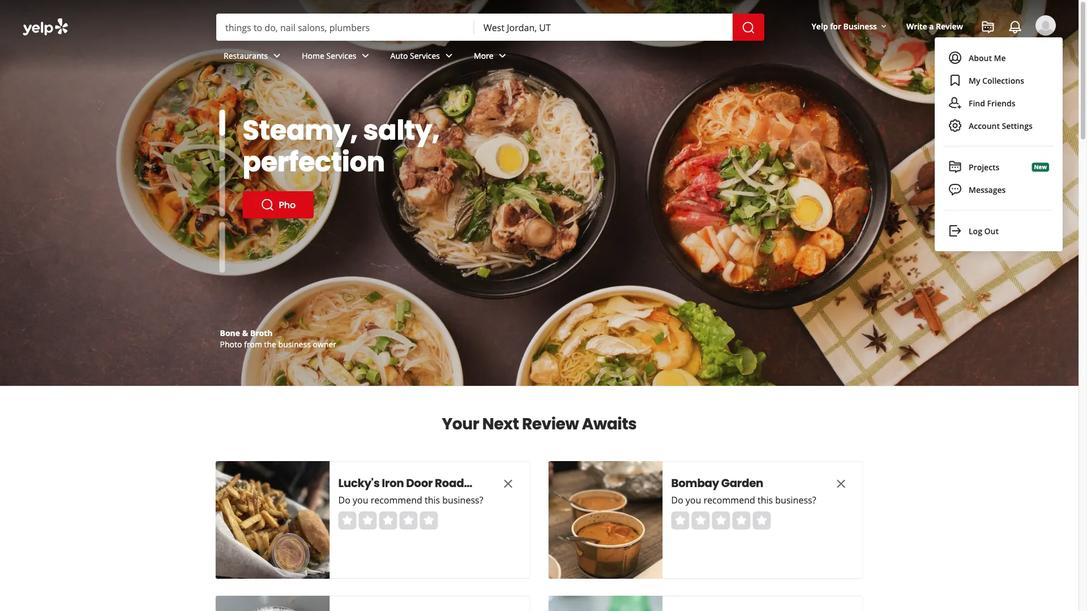 Task type: vqa. For each thing, say whether or not it's contained in the screenshot.
all related to Category
no



Task type: describe. For each thing, give the bounding box(es) containing it.
(no rating) image for iron
[[338, 512, 438, 530]]

photo
[[220, 339, 242, 350]]

select slide image
[[219, 87, 225, 137]]

a
[[929, 21, 934, 31]]

projects image
[[981, 20, 995, 34]]

24 chevron down v2 image for restaurants
[[270, 49, 284, 63]]

review for next
[[522, 413, 579, 435]]

dismiss card image
[[501, 477, 515, 491]]

broth
[[250, 328, 273, 338]]

none field find
[[225, 21, 465, 33]]

find friends link
[[944, 92, 1054, 114]]

owner
[[313, 339, 336, 350]]

24 add friend v2 image
[[948, 96, 962, 110]]

about me
[[969, 52, 1006, 63]]

my collections
[[969, 75, 1024, 86]]

lucky's iron door roadhouse
[[338, 476, 499, 492]]

about
[[969, 52, 992, 63]]

settings
[[1002, 120, 1033, 131]]

steamy, salty, perfection
[[243, 111, 440, 181]]

this for iron
[[425, 494, 440, 507]]

pho link
[[243, 191, 314, 219]]

bone
[[220, 328, 240, 338]]

auto services link
[[381, 41, 465, 74]]

bombay garden
[[671, 476, 763, 492]]

about me link
[[942, 46, 1056, 69]]

Near text field
[[484, 21, 724, 33]]

24 project v2 image
[[948, 160, 962, 174]]

the
[[264, 339, 276, 350]]

24 chevron down v2 image for home services
[[359, 49, 372, 63]]

log out button
[[944, 220, 1054, 242]]

restaurants
[[224, 50, 268, 61]]

services for home services
[[326, 50, 356, 61]]

24 search v2 image
[[261, 198, 274, 212]]

messages link
[[942, 178, 1056, 201]]

24 chevron down v2 image for more
[[496, 49, 509, 63]]

business categories element
[[215, 41, 1056, 74]]

out
[[984, 226, 999, 236]]

pho
[[279, 198, 296, 211]]

my
[[969, 75, 980, 86]]

more
[[474, 50, 494, 61]]

projects
[[969, 162, 1000, 172]]

write
[[907, 21, 927, 31]]

account settings
[[969, 120, 1033, 131]]

Find text field
[[225, 21, 465, 33]]

bombay garden link
[[671, 476, 813, 492]]

do you recommend this business? for garden
[[671, 494, 816, 507]]

rating element for iron
[[338, 512, 438, 530]]

photo of papito moe's - west jordan image
[[548, 596, 663, 612]]

24 message v2 image
[[948, 183, 962, 196]]

friends
[[987, 98, 1016, 108]]

review for a
[[936, 21, 963, 31]]

lucky's iron door roadhouse link
[[338, 476, 499, 492]]

16 chevron down v2 image
[[879, 22, 888, 31]]

next
[[482, 413, 519, 435]]

home
[[302, 50, 324, 61]]

garden
[[721, 476, 763, 492]]

salty,
[[363, 111, 440, 149]]

new
[[1034, 163, 1047, 171]]

for
[[830, 21, 841, 31]]

awaits
[[582, 413, 637, 435]]

24 collections v2 image
[[948, 74, 962, 87]]

collections
[[982, 75, 1024, 86]]



Task type: locate. For each thing, give the bounding box(es) containing it.
1 horizontal spatial you
[[686, 494, 701, 507]]

rating element down 'iron'
[[338, 512, 438, 530]]

this for garden
[[758, 494, 773, 507]]

2 do from the left
[[671, 494, 683, 507]]

home services link
[[293, 41, 381, 74]]

business
[[843, 21, 877, 31]]

1 you from the left
[[353, 494, 368, 507]]

recommend for iron
[[371, 494, 422, 507]]

services for auto services
[[410, 50, 440, 61]]

(no rating) image down the bombay garden
[[671, 512, 771, 530]]

business
[[278, 339, 311, 350]]

recommend for garden
[[704, 494, 755, 507]]

review inside user actions element
[[936, 21, 963, 31]]

1 this from the left
[[425, 494, 440, 507]]

&
[[242, 328, 248, 338]]

0 horizontal spatial do
[[338, 494, 350, 507]]

none field up business categories element
[[484, 21, 724, 33]]

user actions element
[[803, 14, 1072, 84]]

services left 24 chevron down v2 image
[[410, 50, 440, 61]]

write a review link
[[902, 16, 968, 36]]

2 this from the left
[[758, 494, 773, 507]]

rating element
[[338, 512, 438, 530], [671, 512, 771, 530]]

1 horizontal spatial services
[[410, 50, 440, 61]]

review
[[936, 21, 963, 31], [522, 413, 579, 435]]

you
[[353, 494, 368, 507], [686, 494, 701, 507]]

do for bombay garden
[[671, 494, 683, 507]]

business? for bombay garden
[[775, 494, 816, 507]]

lucky's
[[338, 476, 380, 492]]

roadhouse
[[435, 476, 499, 492]]

write a review
[[907, 21, 963, 31]]

1 horizontal spatial do
[[671, 494, 683, 507]]

None radio
[[359, 512, 377, 530], [420, 512, 438, 530], [732, 512, 751, 530], [753, 512, 771, 530], [359, 512, 377, 530], [420, 512, 438, 530], [732, 512, 751, 530], [753, 512, 771, 530]]

business? for lucky's iron door roadhouse
[[442, 494, 483, 507]]

rating element down the bombay garden
[[671, 512, 771, 530]]

0 horizontal spatial recommend
[[371, 494, 422, 507]]

do you recommend this business? for iron
[[338, 494, 483, 507]]

bone & broth photo from the business owner
[[220, 328, 336, 350]]

door
[[406, 476, 433, 492]]

(no rating) image for garden
[[671, 512, 771, 530]]

0 horizontal spatial business?
[[442, 494, 483, 507]]

recommend
[[371, 494, 422, 507], [704, 494, 755, 507]]

bombay
[[671, 476, 719, 492]]

1 horizontal spatial review
[[936, 21, 963, 31]]

1 horizontal spatial 24 chevron down v2 image
[[359, 49, 372, 63]]

24 chevron down v2 image right the restaurants
[[270, 49, 284, 63]]

1 horizontal spatial recommend
[[704, 494, 755, 507]]

do down the lucky's
[[338, 494, 350, 507]]

(no rating) image down 'iron'
[[338, 512, 438, 530]]

2 services from the left
[[410, 50, 440, 61]]

do you recommend this business? down lucky's iron door roadhouse
[[338, 494, 483, 507]]

auto
[[390, 50, 408, 61]]

steamy,
[[243, 111, 358, 149]]

notifications image
[[1008, 20, 1022, 34]]

perfection
[[243, 143, 385, 181]]

24 chevron down v2 image
[[442, 49, 456, 63]]

2 24 chevron down v2 image from the left
[[359, 49, 372, 63]]

0 horizontal spatial you
[[353, 494, 368, 507]]

business?
[[442, 494, 483, 507], [775, 494, 816, 507]]

1 horizontal spatial (no rating) image
[[671, 512, 771, 530]]

explore banner section banner
[[0, 0, 1079, 386]]

1 business? from the left
[[442, 494, 483, 507]]

review right next
[[522, 413, 579, 435]]

1 recommend from the left
[[371, 494, 422, 507]]

services right home
[[326, 50, 356, 61]]

search image
[[742, 21, 755, 35]]

1 horizontal spatial none field
[[484, 21, 724, 33]]

0 vertical spatial review
[[936, 21, 963, 31]]

yelp for business button
[[807, 16, 893, 36]]

photo of lucky's iron door roadhouse image
[[215, 461, 330, 579]]

24 profile v2 image
[[948, 51, 962, 65]]

24 log out v2 image
[[948, 224, 962, 238]]

find
[[969, 98, 985, 108]]

2 rating element from the left
[[671, 512, 771, 530]]

my collections link
[[944, 69, 1054, 92]]

24 chevron down v2 image left 'auto'
[[359, 49, 372, 63]]

restaurants link
[[215, 41, 293, 74]]

1 rating element from the left
[[338, 512, 438, 530]]

you down the lucky's
[[353, 494, 368, 507]]

you down bombay
[[686, 494, 701, 507]]

log
[[969, 226, 982, 236]]

none field near
[[484, 21, 724, 33]]

1 do from the left
[[338, 494, 350, 507]]

2 you from the left
[[686, 494, 701, 507]]

0 horizontal spatial this
[[425, 494, 440, 507]]

this
[[425, 494, 440, 507], [758, 494, 773, 507]]

1 vertical spatial review
[[522, 413, 579, 435]]

24 chevron down v2 image inside home services link
[[359, 49, 372, 63]]

yelp
[[812, 21, 828, 31]]

photo of bombay garden image
[[548, 461, 663, 579]]

24 chevron down v2 image inside restaurants link
[[270, 49, 284, 63]]

more link
[[465, 41, 519, 74]]

rating element for garden
[[671, 512, 771, 530]]

1 horizontal spatial this
[[758, 494, 773, 507]]

None field
[[225, 21, 465, 33], [484, 21, 724, 33]]

1 24 chevron down v2 image from the left
[[270, 49, 284, 63]]

24 chevron down v2 image
[[270, 49, 284, 63], [359, 49, 372, 63], [496, 49, 509, 63]]

home services
[[302, 50, 356, 61]]

(no rating) image
[[338, 512, 438, 530], [671, 512, 771, 530]]

you for bombay
[[686, 494, 701, 507]]

2 (no rating) image from the left
[[671, 512, 771, 530]]

recommend down 'iron'
[[371, 494, 422, 507]]

do you recommend this business? down garden
[[671, 494, 816, 507]]

this down garden
[[758, 494, 773, 507]]

account settings link
[[944, 114, 1054, 137]]

3 24 chevron down v2 image from the left
[[496, 49, 509, 63]]

log out
[[969, 226, 999, 236]]

review right a
[[936, 21, 963, 31]]

2 recommend from the left
[[704, 494, 755, 507]]

1 horizontal spatial business?
[[775, 494, 816, 507]]

2 none field from the left
[[484, 21, 724, 33]]

1 horizontal spatial rating element
[[671, 512, 771, 530]]

yelp for business
[[812, 21, 877, 31]]

this down door
[[425, 494, 440, 507]]

0 horizontal spatial none field
[[225, 21, 465, 33]]

you for lucky's
[[353, 494, 368, 507]]

your next review awaits
[[442, 413, 637, 435]]

iron
[[382, 476, 404, 492]]

services
[[326, 50, 356, 61], [410, 50, 440, 61]]

from
[[244, 339, 262, 350]]

services inside "link"
[[410, 50, 440, 61]]

1 none field from the left
[[225, 21, 465, 33]]

24 settings v2 image
[[948, 119, 962, 133]]

2 do you recommend this business? from the left
[[671, 494, 816, 507]]

24 chevron down v2 image right more
[[496, 49, 509, 63]]

do down bombay
[[671, 494, 683, 507]]

2 horizontal spatial 24 chevron down v2 image
[[496, 49, 509, 63]]

1 services from the left
[[326, 50, 356, 61]]

do
[[338, 494, 350, 507], [671, 494, 683, 507]]

account
[[969, 120, 1000, 131]]

24 chevron down v2 image inside more link
[[496, 49, 509, 63]]

1 do you recommend this business? from the left
[[338, 494, 483, 507]]

0 horizontal spatial (no rating) image
[[338, 512, 438, 530]]

me
[[994, 52, 1006, 63]]

recommend down the bombay garden
[[704, 494, 755, 507]]

2 business? from the left
[[775, 494, 816, 507]]

your
[[442, 413, 479, 435]]

messages
[[969, 184, 1006, 195]]

photo of spudtoddos image
[[215, 596, 330, 612]]

auto services
[[390, 50, 440, 61]]

find friends
[[969, 98, 1016, 108]]

business? down bombay garden link
[[775, 494, 816, 507]]

0 horizontal spatial 24 chevron down v2 image
[[270, 49, 284, 63]]

do you recommend this business?
[[338, 494, 483, 507], [671, 494, 816, 507]]

0 horizontal spatial rating element
[[338, 512, 438, 530]]

dismiss card image
[[834, 477, 848, 491]]

None search field
[[0, 0, 1079, 251], [216, 14, 767, 41], [0, 0, 1079, 251], [216, 14, 767, 41]]

none field up home services link
[[225, 21, 465, 33]]

1 horizontal spatial do you recommend this business?
[[671, 494, 816, 507]]

0 horizontal spatial review
[[522, 413, 579, 435]]

0 horizontal spatial do you recommend this business?
[[338, 494, 483, 507]]

1 (no rating) image from the left
[[338, 512, 438, 530]]

0 horizontal spatial services
[[326, 50, 356, 61]]

bone & broth link
[[220, 328, 273, 338]]

None radio
[[338, 512, 356, 530], [379, 512, 397, 530], [399, 512, 418, 530], [671, 512, 689, 530], [692, 512, 710, 530], [712, 512, 730, 530], [338, 512, 356, 530], [379, 512, 397, 530], [399, 512, 418, 530], [671, 512, 689, 530], [692, 512, 710, 530], [712, 512, 730, 530]]

do for lucky's iron door roadhouse
[[338, 494, 350, 507]]

terry t. image
[[1036, 15, 1056, 36]]

business? down roadhouse
[[442, 494, 483, 507]]



